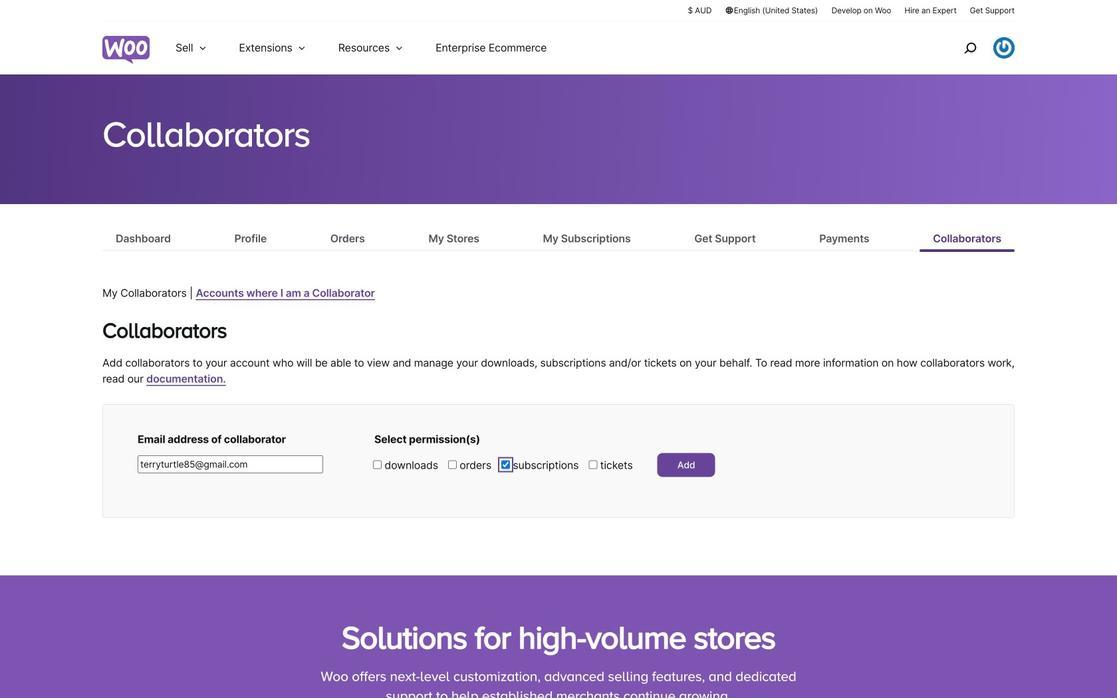 Task type: locate. For each thing, give the bounding box(es) containing it.
None checkbox
[[373, 461, 382, 469], [502, 461, 510, 469], [373, 461, 382, 469], [502, 461, 510, 469]]

None checkbox
[[448, 461, 457, 469], [589, 461, 598, 469], [448, 461, 457, 469], [589, 461, 598, 469]]

open account menu image
[[994, 37, 1015, 59]]



Task type: describe. For each thing, give the bounding box(es) containing it.
search image
[[960, 37, 981, 59]]

service navigation menu element
[[936, 26, 1015, 70]]



